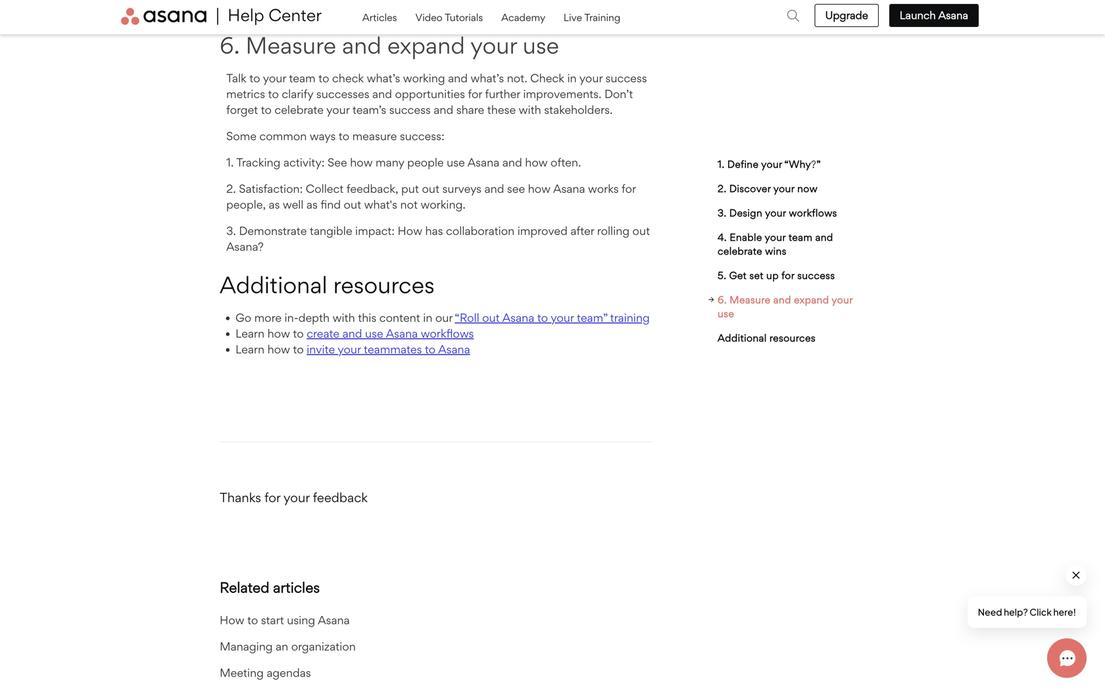 Task type: locate. For each thing, give the bounding box(es) containing it.
with right these
[[519, 103, 542, 117]]

meeting agendas
[[220, 666, 311, 680]]

1 horizontal spatial workflows
[[789, 207, 838, 219]]

with
[[519, 103, 542, 117], [333, 311, 355, 325]]

team down 3. design your workflows "link"
[[789, 231, 813, 243]]

launch
[[900, 9, 936, 22]]

has
[[426, 224, 443, 238]]

2. discover your now link
[[709, 176, 868, 201]]

how to start using asana link
[[220, 607, 653, 634]]

for up "share"
[[468, 87, 482, 101]]

your up 2. discover your now
[[762, 158, 783, 170]]

our
[[436, 311, 453, 325]]

0 vertical spatial 6.
[[220, 31, 240, 59]]

1 vertical spatial celebrate
[[718, 245, 763, 257]]

0 horizontal spatial celebrate
[[275, 103, 324, 117]]

additional resources up depth
[[220, 271, 435, 299]]

opportunities
[[395, 87, 465, 101]]

1 vertical spatial learn
[[236, 342, 265, 356]]

rolling
[[598, 224, 630, 238]]

3. for 3. demonstrate tangible impact: how has collaboration improved after rolling out asana?
[[226, 224, 236, 238]]

your down 2. discover your now
[[766, 207, 787, 219]]

people
[[408, 155, 444, 170]]

0 horizontal spatial additional
[[220, 271, 328, 299]]

2. for 2. discover your now
[[718, 182, 727, 195]]

expand down "5. get set up for success" link
[[794, 294, 830, 306]]

1. left define
[[718, 158, 725, 170]]

how
[[398, 224, 423, 238], [220, 613, 245, 627]]

resources
[[333, 271, 435, 299], [770, 332, 816, 344]]

and down 3. design your workflows "link"
[[816, 231, 834, 243]]

workflows down our
[[421, 327, 474, 341]]

managing an organization
[[220, 640, 356, 654]]

out right find
[[344, 198, 361, 212]]

additional resources down 6. measure and expand your use link
[[718, 332, 816, 344]]

to right ways
[[339, 129, 350, 143]]

activity:
[[284, 155, 325, 170]]

workflows inside go more in-depth with this content in our "roll out asana to your team" training learn how to create and use asana workflows learn how to invite your teammates to asana
[[421, 327, 474, 341]]

to left start
[[247, 613, 258, 627]]

and left the see
[[485, 182, 504, 196]]

for right "works"
[[622, 182, 636, 196]]

what's up further
[[471, 71, 504, 85]]

0 horizontal spatial measure
[[246, 31, 336, 59]]

success down opportunities
[[389, 103, 431, 117]]

celebrate down clarify
[[275, 103, 324, 117]]

0 horizontal spatial as
[[269, 198, 280, 212]]

measure inside 6. measure and expand your use
[[730, 294, 771, 306]]

and down this in the top left of the page
[[343, 327, 362, 341]]

1 horizontal spatial 1.
[[718, 158, 725, 170]]

0 vertical spatial how
[[398, 224, 423, 238]]

0 vertical spatial with
[[519, 103, 542, 117]]

0 horizontal spatial asana help center help center home page image
[[121, 8, 219, 25]]

additional down 6. measure and expand your use link
[[718, 332, 767, 344]]

use down this in the top left of the page
[[365, 327, 384, 341]]

3.
[[718, 207, 727, 219], [226, 224, 236, 238]]

use
[[523, 31, 559, 59], [447, 155, 465, 170], [718, 307, 735, 320], [365, 327, 384, 341]]

0 horizontal spatial 2.
[[226, 182, 236, 196]]

1 vertical spatial workflows
[[421, 327, 474, 341]]

2. inside 2. satisfaction: collect feedback, put out surveys and see how asana works for people, as well as find out what's not working.
[[226, 182, 236, 196]]

asana?
[[226, 240, 264, 254]]

go
[[236, 311, 252, 325]]

1 horizontal spatial additional
[[718, 332, 767, 344]]

out right "roll at the left top of page
[[483, 311, 500, 325]]

put
[[402, 182, 419, 196]]

to right forget
[[261, 103, 272, 117]]

4. enable your team and celebrate wins
[[718, 231, 834, 257]]

collaboration
[[446, 224, 515, 238]]

your down "5. get set up for success" link
[[832, 294, 853, 306]]

1 horizontal spatial 6. measure and expand your use
[[718, 294, 853, 320]]

1 vertical spatial success
[[389, 103, 431, 117]]

1 horizontal spatial team
[[789, 231, 813, 243]]

talk
[[226, 71, 247, 85]]

for right thanks
[[265, 490, 281, 506]]

your left team"
[[551, 311, 574, 325]]

2. left discover
[[718, 182, 727, 195]]

measure up clarify
[[246, 31, 336, 59]]

1 horizontal spatial additional resources
[[718, 332, 816, 344]]

6. measure and expand your use link
[[709, 288, 868, 326]]

asana help center help center home page image
[[121, 8, 219, 25], [221, 8, 322, 25]]

resources down 6. measure and expand your use link
[[770, 332, 816, 344]]

your up the wins
[[765, 231, 786, 243]]

with left this in the top left of the page
[[333, 311, 355, 325]]

team up clarify
[[289, 71, 316, 85]]

1 vertical spatial measure
[[730, 294, 771, 306]]

5.
[[718, 269, 727, 281]]

0 horizontal spatial additional resources
[[220, 271, 435, 299]]

and down articles link
[[342, 31, 382, 59]]

success down 4. enable your team and celebrate wins link
[[798, 269, 836, 281]]

2. for 2. satisfaction: collect feedback, put out surveys and see how asana works for people, as well as find out what's not working.
[[226, 182, 236, 196]]

demonstrate
[[239, 224, 307, 238]]

3. demonstrate tangible impact: how has collaboration improved after rolling out asana?
[[226, 224, 650, 254]]

1 horizontal spatial as
[[307, 198, 318, 212]]

thanks for your feedback
[[220, 490, 368, 506]]

1 horizontal spatial 6.
[[718, 294, 727, 306]]

what's
[[367, 71, 400, 85], [471, 71, 504, 85]]

team for and
[[789, 231, 813, 243]]

organization
[[291, 640, 356, 654]]

asana down "often."
[[554, 182, 586, 196]]

more
[[254, 311, 282, 325]]

to down in-
[[293, 327, 304, 341]]

0 vertical spatial 3.
[[718, 207, 727, 219]]

live
[[564, 11, 582, 23]]

talk to your team to check what's working and what's not. check in your success metrics to clarify successes and opportunities for further improvements. don't forget to celebrate your team's success and share these with stakeholders.
[[226, 71, 647, 117]]

define
[[728, 158, 759, 170]]

0 horizontal spatial 6. measure and expand your use
[[220, 31, 559, 59]]

for
[[468, 87, 482, 101], [622, 182, 636, 196], [782, 269, 795, 281], [265, 490, 281, 506]]

how up managing
[[220, 613, 245, 627]]

6. measure and expand your use down "5. get set up for success" link
[[718, 294, 853, 320]]

out right "rolling"
[[633, 224, 650, 238]]

0 horizontal spatial workflows
[[421, 327, 474, 341]]

use down 5.
[[718, 307, 735, 320]]

1 horizontal spatial expand
[[794, 294, 830, 306]]

your left 'now'
[[774, 182, 795, 195]]

check
[[332, 71, 364, 85]]

create and use asana workflows link
[[307, 327, 474, 341]]

3. design your workflows link
[[709, 201, 868, 225]]

1 asana help center help center home page image from the left
[[121, 8, 219, 25]]

success
[[606, 71, 647, 85], [389, 103, 431, 117], [798, 269, 836, 281]]

metrics
[[226, 87, 265, 101]]

to left invite
[[293, 342, 304, 356]]

start
[[261, 613, 284, 627]]

0 horizontal spatial what's
[[367, 71, 400, 85]]

team's
[[353, 103, 387, 117]]

video tutorials
[[416, 11, 486, 23]]

6. up talk at the top of page
[[220, 31, 240, 59]]

0 horizontal spatial team
[[289, 71, 316, 85]]

1 vertical spatial team
[[789, 231, 813, 243]]

0 horizontal spatial 3.
[[226, 224, 236, 238]]

and
[[342, 31, 382, 59], [448, 71, 468, 85], [373, 87, 392, 101], [434, 103, 454, 117], [503, 155, 522, 170], [485, 182, 504, 196], [816, 231, 834, 243], [774, 294, 792, 306], [343, 327, 362, 341]]

0 vertical spatial team
[[289, 71, 316, 85]]

0 vertical spatial in
[[568, 71, 577, 85]]

3. design your workflows
[[718, 207, 838, 219]]

your right invite
[[338, 342, 361, 356]]

create
[[307, 327, 340, 341]]

1 horizontal spatial celebrate
[[718, 245, 763, 257]]

your up the improvements.
[[580, 71, 603, 85]]

share
[[457, 103, 485, 117]]

training
[[585, 11, 621, 23]]

how left the has
[[398, 224, 423, 238]]

training
[[611, 311, 650, 325]]

0 vertical spatial learn
[[236, 327, 265, 341]]

6. inside 6. measure and expand your use
[[718, 294, 727, 306]]

for inside 2. satisfaction: collect feedback, put out surveys and see how asana works for people, as well as find out what's not working.
[[622, 182, 636, 196]]

0 horizontal spatial resources
[[333, 271, 435, 299]]

0 vertical spatial expand
[[388, 31, 465, 59]]

1 vertical spatial additional
[[718, 332, 767, 344]]

content
[[380, 311, 420, 325]]

out
[[422, 182, 440, 196], [344, 198, 361, 212], [633, 224, 650, 238], [483, 311, 500, 325]]

and up team's
[[373, 87, 392, 101]]

get
[[730, 269, 747, 281]]

team inside the 4. enable your team and celebrate wins
[[789, 231, 813, 243]]

in-
[[285, 311, 299, 325]]

successes
[[317, 87, 370, 101]]

6. down 5.
[[718, 294, 727, 306]]

measure down set
[[730, 294, 771, 306]]

1.
[[226, 155, 234, 170], [718, 158, 725, 170]]

not.
[[507, 71, 528, 85]]

1 vertical spatial 3.
[[226, 224, 236, 238]]

how to start using asana
[[220, 613, 350, 627]]

0 vertical spatial 6. measure and expand your use
[[220, 31, 559, 59]]

improved
[[518, 224, 568, 238]]

0 horizontal spatial 1.
[[226, 155, 234, 170]]

additional up 'more'
[[220, 271, 328, 299]]

surveys
[[443, 182, 482, 196]]

expand down video
[[388, 31, 465, 59]]

3. inside 3. demonstrate tangible impact: how has collaboration improved after rolling out asana?
[[226, 224, 236, 238]]

in inside talk to your team to check what's working and what's not. check in your success metrics to clarify successes and opportunities for further improvements. don't forget to celebrate your team's success and share these with stakeholders.
[[568, 71, 577, 85]]

as left find
[[307, 198, 318, 212]]

for inside talk to your team to check what's working and what's not. check in your success metrics to clarify successes and opportunities for further improvements. don't forget to celebrate your team's success and share these with stakeholders.
[[468, 87, 482, 101]]

and down "5. get set up for success" link
[[774, 294, 792, 306]]

as down satisfaction:
[[269, 198, 280, 212]]

1 vertical spatial 6.
[[718, 294, 727, 306]]

success up don't
[[606, 71, 647, 85]]

0 horizontal spatial in
[[423, 311, 433, 325]]

to left the check
[[319, 71, 329, 85]]

6.
[[220, 31, 240, 59], [718, 294, 727, 306]]

6. measure and expand your use down the articles
[[220, 31, 559, 59]]

1 horizontal spatial in
[[568, 71, 577, 85]]

your down successes
[[327, 103, 350, 117]]

0 vertical spatial measure
[[246, 31, 336, 59]]

0 vertical spatial celebrate
[[275, 103, 324, 117]]

1 vertical spatial additional resources
[[718, 332, 816, 344]]

1 horizontal spatial measure
[[730, 294, 771, 306]]

2. up people,
[[226, 182, 236, 196]]

asana inside 2. satisfaction: collect feedback, put out surveys and see how asana works for people, as well as find out what's not working.
[[554, 182, 586, 196]]

3. up asana?
[[226, 224, 236, 238]]

team inside talk to your team to check what's working and what's not. check in your success metrics to clarify successes and opportunities for further improvements. don't forget to celebrate your team's success and share these with stakeholders.
[[289, 71, 316, 85]]

what's up team's
[[367, 71, 400, 85]]

1 vertical spatial in
[[423, 311, 433, 325]]

to
[[250, 71, 260, 85], [319, 71, 329, 85], [268, 87, 279, 101], [261, 103, 272, 117], [339, 129, 350, 143], [538, 311, 548, 325], [293, 327, 304, 341], [293, 342, 304, 356], [425, 342, 436, 356], [247, 613, 258, 627]]

1 horizontal spatial asana help center help center home page image
[[221, 8, 322, 25]]

3. inside "link"
[[718, 207, 727, 219]]

workflows down 'now'
[[789, 207, 838, 219]]

to left clarify
[[268, 87, 279, 101]]

in up the improvements.
[[568, 71, 577, 85]]

launch asana link
[[890, 4, 979, 27]]

1 vertical spatial 6. measure and expand your use
[[718, 294, 853, 320]]

additional
[[220, 271, 328, 299], [718, 332, 767, 344]]

0 vertical spatial additional resources
[[220, 271, 435, 299]]

celebrate down enable
[[718, 245, 763, 257]]

1 horizontal spatial with
[[519, 103, 542, 117]]

0 horizontal spatial with
[[333, 311, 355, 325]]

measure
[[246, 31, 336, 59], [730, 294, 771, 306]]

1 vertical spatial with
[[333, 311, 355, 325]]

1 horizontal spatial success
[[606, 71, 647, 85]]

learn
[[236, 327, 265, 341], [236, 342, 265, 356]]

1 horizontal spatial 3.
[[718, 207, 727, 219]]

1 vertical spatial how
[[220, 613, 245, 627]]

3. left design
[[718, 207, 727, 219]]

2 vertical spatial success
[[798, 269, 836, 281]]

asana
[[939, 9, 969, 22], [468, 155, 500, 170], [554, 182, 586, 196], [503, 311, 535, 325], [386, 327, 418, 341], [439, 342, 470, 356], [318, 613, 350, 627]]

in
[[568, 71, 577, 85], [423, 311, 433, 325]]

don't
[[605, 87, 633, 101]]

use up surveys
[[447, 155, 465, 170]]

to up metrics
[[250, 71, 260, 85]]

1 horizontal spatial what's
[[471, 71, 504, 85]]

0 vertical spatial workflows
[[789, 207, 838, 219]]

1 horizontal spatial how
[[398, 224, 423, 238]]

1. left tracking
[[226, 155, 234, 170]]

your up clarify
[[263, 71, 286, 85]]

with inside go more in-depth with this content in our "roll out asana to your team" training learn how to create and use asana workflows learn how to invite your teammates to asana
[[333, 311, 355, 325]]

0 horizontal spatial 6.
[[220, 31, 240, 59]]

in left our
[[423, 311, 433, 325]]

as
[[269, 198, 280, 212], [307, 198, 318, 212]]

to left team"
[[538, 311, 548, 325]]

resources up content
[[333, 271, 435, 299]]

5. get set up for success
[[718, 269, 836, 281]]

1 what's from the left
[[367, 71, 400, 85]]

1 horizontal spatial 2.
[[718, 182, 727, 195]]

1 vertical spatial resources
[[770, 332, 816, 344]]

0 horizontal spatial expand
[[388, 31, 465, 59]]

team for to
[[289, 71, 316, 85]]



Task type: vqa. For each thing, say whether or not it's contained in the screenshot.
1. Tracking activity: See how many people use Asana and how often.'s 1.
yes



Task type: describe. For each thing, give the bounding box(es) containing it.
your left feedback
[[284, 490, 310, 506]]

"roll out asana to your team" training link
[[455, 311, 650, 325]]

meeting
[[220, 666, 264, 680]]

related
[[220, 579, 270, 596]]

use inside 6. measure and expand your use
[[718, 307, 735, 320]]

forget
[[226, 103, 258, 117]]

up
[[767, 269, 779, 281]]

tutorials
[[445, 11, 483, 23]]

invite
[[307, 342, 335, 356]]

celebrate inside the 4. enable your team and celebrate wins
[[718, 245, 763, 257]]

feedback,
[[347, 182, 399, 196]]

3. for 3. design your workflows
[[718, 207, 727, 219]]

celebrate inside talk to your team to check what's working and what's not. check in your success metrics to clarify successes and opportunities for further improvements. don't forget to celebrate your team's success and share these with stakeholders.
[[275, 103, 324, 117]]

with inside talk to your team to check what's working and what's not. check in your success metrics to clarify successes and opportunities for further improvements. don't forget to celebrate your team's success and share these with stakeholders.
[[519, 103, 542, 117]]

now
[[798, 182, 818, 195]]

asana right 'launch' on the right
[[939, 9, 969, 22]]

1. for 1. tracking activity: see how many people use asana and how often.
[[226, 155, 234, 170]]

to down our
[[425, 342, 436, 356]]

1 learn from the top
[[236, 327, 265, 341]]

1 as from the left
[[269, 198, 280, 212]]

teammates
[[364, 342, 422, 356]]

articles
[[273, 579, 320, 596]]

many
[[376, 155, 405, 170]]

using
[[287, 613, 315, 627]]

asana up organization
[[318, 613, 350, 627]]

and inside 2. satisfaction: collect feedback, put out surveys and see how asana works for people, as well as find out what's not working.
[[485, 182, 504, 196]]

tangible
[[310, 224, 353, 238]]

related articles
[[220, 579, 320, 596]]

your inside '1. define your "why?"' link
[[762, 158, 783, 170]]

0 vertical spatial additional
[[220, 271, 328, 299]]

wins
[[766, 245, 787, 257]]

some
[[226, 129, 257, 143]]

0 vertical spatial success
[[606, 71, 647, 85]]

and inside go more in-depth with this content in our "roll out asana to your team" training learn how to create and use asana workflows learn how to invite your teammates to asana
[[343, 327, 362, 341]]

this
[[358, 311, 377, 325]]

thanks
[[220, 490, 261, 506]]

working
[[403, 71, 445, 85]]

asana down content
[[386, 327, 418, 341]]

satisfaction:
[[239, 182, 303, 196]]

invite your teammates to asana link
[[307, 342, 470, 356]]

"why?"
[[785, 158, 821, 170]]

asana up surveys
[[468, 155, 500, 170]]

in inside go more in-depth with this content in our "roll out asana to your team" training learn how to create and use asana workflows learn how to invite your teammates to asana
[[423, 311, 433, 325]]

set
[[750, 269, 764, 281]]

1. define your "why?" link
[[709, 152, 868, 176]]

how inside 2. satisfaction: collect feedback, put out surveys and see how asana works for people, as well as find out what's not working.
[[528, 182, 551, 196]]

out inside go more in-depth with this content in our "roll out asana to your team" training learn how to create and use asana workflows learn how to invite your teammates to asana
[[483, 311, 500, 325]]

how inside 3. demonstrate tangible impact: how has collaboration improved after rolling out asana?
[[398, 224, 423, 238]]

your inside 3. design your workflows "link"
[[766, 207, 787, 219]]

for right the 'up'
[[782, 269, 795, 281]]

2. discover your now
[[718, 182, 818, 195]]

and down opportunities
[[434, 103, 454, 117]]

impact:
[[355, 224, 395, 238]]

further
[[485, 87, 521, 101]]

find
[[321, 198, 341, 212]]

your inside 6. measure and expand your use link
[[832, 294, 853, 306]]

additional resources link
[[709, 326, 868, 350]]

1. tracking activity: see how many people use asana and how often.
[[226, 155, 584, 170]]

academy link
[[502, 8, 548, 26]]

managing an organization link
[[220, 634, 653, 660]]

managing
[[220, 640, 273, 654]]

2 learn from the top
[[236, 342, 265, 356]]

your up not.
[[471, 31, 517, 59]]

measure
[[353, 129, 397, 143]]

discover
[[730, 182, 771, 195]]

4.
[[718, 231, 727, 243]]

works
[[588, 182, 619, 196]]

collect
[[306, 182, 344, 196]]

use down academy
[[523, 31, 559, 59]]

video tutorials link
[[416, 8, 486, 26]]

asana down our
[[439, 342, 470, 356]]

depth
[[299, 311, 330, 325]]

meeting agendas link
[[220, 660, 653, 686]]

1. define your "why?"
[[718, 158, 821, 170]]

articles
[[363, 11, 400, 23]]

these
[[488, 103, 516, 117]]

often.
[[551, 155, 581, 170]]

use inside go more in-depth with this content in our "roll out asana to your team" training learn how to create and use asana workflows learn how to invite your teammates to asana
[[365, 327, 384, 341]]

enable
[[730, 231, 763, 243]]

and up the see
[[503, 155, 522, 170]]

out inside 3. demonstrate tangible impact: how has collaboration improved after rolling out asana?
[[633, 224, 650, 238]]

go more in-depth with this content in our "roll out asana to your team" training learn how to create and use asana workflows learn how to invite your teammates to asana
[[236, 311, 650, 356]]

0 horizontal spatial how
[[220, 613, 245, 627]]

workflows inside "link"
[[789, 207, 838, 219]]

and up opportunities
[[448, 71, 468, 85]]

upgrade
[[826, 9, 869, 22]]

1 horizontal spatial resources
[[770, 332, 816, 344]]

1 vertical spatial expand
[[794, 294, 830, 306]]

2. satisfaction: collect feedback, put out surveys and see how asana works for people, as well as find out what's not working.
[[226, 182, 636, 212]]

design
[[730, 207, 763, 219]]

ways
[[310, 129, 336, 143]]

some common ways to measure success:
[[226, 129, 448, 143]]

tracking
[[236, 155, 281, 170]]

out up working.
[[422, 182, 440, 196]]

academy
[[502, 11, 548, 23]]

see
[[507, 182, 525, 196]]

articles link
[[363, 8, 400, 26]]

people,
[[226, 198, 266, 212]]

additional resources inside additional resources link
[[718, 332, 816, 344]]

an
[[276, 640, 288, 654]]

2 horizontal spatial success
[[798, 269, 836, 281]]

asana right "roll at the left top of page
[[503, 311, 535, 325]]

after
[[571, 224, 595, 238]]

0 horizontal spatial success
[[389, 103, 431, 117]]

1. for 1. define your "why?"
[[718, 158, 725, 170]]

video
[[416, 11, 443, 23]]

2 as from the left
[[307, 198, 318, 212]]

2 what's from the left
[[471, 71, 504, 85]]

your inside 2. discover your now link
[[774, 182, 795, 195]]

well
[[283, 198, 304, 212]]

2 asana help center help center home page image from the left
[[221, 8, 322, 25]]

0 vertical spatial resources
[[333, 271, 435, 299]]

your inside the 4. enable your team and celebrate wins
[[765, 231, 786, 243]]

improvements.
[[524, 87, 602, 101]]

working.
[[421, 198, 466, 212]]

stakeholders.
[[544, 103, 613, 117]]

"roll
[[455, 311, 480, 325]]

and inside the 4. enable your team and celebrate wins
[[816, 231, 834, 243]]

check
[[531, 71, 565, 85]]



